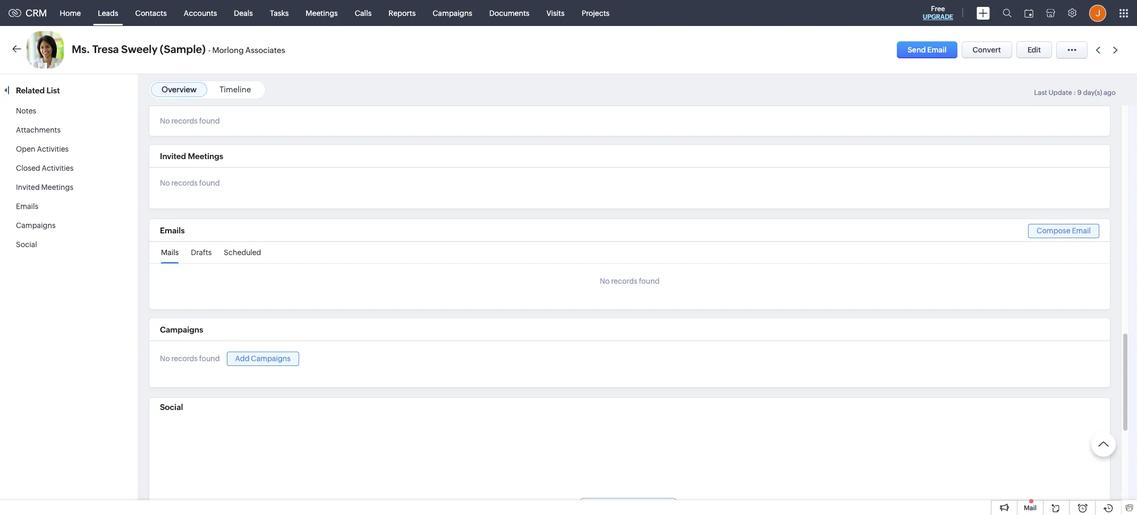 Task type: locate. For each thing, give the bounding box(es) containing it.
0 horizontal spatial email
[[927, 46, 947, 54]]

1 vertical spatial emails
[[160, 226, 185, 235]]

contacts
[[135, 9, 167, 17]]

related
[[16, 86, 45, 95]]

records
[[171, 117, 198, 125], [171, 179, 198, 188], [611, 277, 637, 286], [171, 355, 198, 364]]

social link
[[16, 241, 37, 249]]

activities for closed activities
[[42, 164, 74, 173]]

invited
[[160, 152, 186, 161], [16, 183, 40, 192]]

tasks
[[270, 9, 289, 17]]

email
[[927, 46, 947, 54], [1072, 227, 1091, 235]]

1 vertical spatial social
[[160, 403, 183, 412]]

email right send
[[927, 46, 947, 54]]

free upgrade
[[923, 5, 953, 21]]

related list
[[16, 86, 62, 95]]

meetings
[[306, 9, 338, 17], [188, 152, 223, 161], [41, 183, 73, 192]]

2 vertical spatial meetings
[[41, 183, 73, 192]]

1 vertical spatial invited
[[16, 183, 40, 192]]

convert button
[[961, 41, 1012, 58]]

email inside button
[[927, 46, 947, 54]]

email right compose
[[1072, 227, 1091, 235]]

day(s)
[[1083, 89, 1102, 97]]

1 horizontal spatial email
[[1072, 227, 1091, 235]]

1 horizontal spatial invited meetings
[[160, 152, 223, 161]]

activities
[[37, 145, 69, 154], [42, 164, 74, 173]]

0 horizontal spatial invited
[[16, 183, 40, 192]]

upgrade
[[923, 13, 953, 21]]

0 vertical spatial campaigns link
[[424, 0, 481, 26]]

campaigns link
[[424, 0, 481, 26], [16, 222, 56, 230]]

campaigns
[[433, 9, 472, 17], [16, 222, 56, 230], [160, 326, 203, 335], [251, 355, 291, 363]]

campaigns link down emails link
[[16, 222, 56, 230]]

0 vertical spatial emails
[[16, 202, 38, 211]]

0 horizontal spatial campaigns link
[[16, 222, 56, 230]]

timeline
[[219, 85, 251, 94]]

accounts
[[184, 9, 217, 17]]

campaigns link right reports
[[424, 0, 481, 26]]

1 vertical spatial meetings
[[188, 152, 223, 161]]

open activities
[[16, 145, 69, 154]]

activities up closed activities "link"
[[37, 145, 69, 154]]

open activities link
[[16, 145, 69, 154]]

1 vertical spatial campaigns link
[[16, 222, 56, 230]]

found
[[199, 117, 220, 125], [199, 179, 220, 188], [639, 277, 660, 286], [199, 355, 220, 364]]

9
[[1077, 89, 1082, 97]]

:
[[1074, 89, 1076, 97]]

morlong
[[212, 46, 244, 55]]

0 vertical spatial social
[[16, 241, 37, 249]]

closed activities link
[[16, 164, 74, 173]]

1 horizontal spatial invited
[[160, 152, 186, 161]]

free
[[931, 5, 945, 13]]

social
[[16, 241, 37, 249], [160, 403, 183, 412]]

contacts link
[[127, 0, 175, 26]]

0 vertical spatial invited
[[160, 152, 186, 161]]

reports link
[[380, 0, 424, 26]]

no records found
[[160, 117, 220, 125], [160, 179, 220, 188], [600, 277, 660, 286], [160, 355, 220, 364]]

1 vertical spatial email
[[1072, 227, 1091, 235]]

update
[[1049, 89, 1072, 97]]

1 vertical spatial activities
[[42, 164, 74, 173]]

add
[[235, 355, 249, 363]]

send
[[908, 46, 926, 54]]

overview
[[162, 85, 197, 94]]

ms. tresa sweely (sample) - morlong associates
[[72, 43, 285, 55]]

emails down invited meetings link
[[16, 202, 38, 211]]

crm
[[26, 7, 47, 19]]

last
[[1034, 89, 1047, 97]]

convert
[[973, 46, 1001, 54]]

2 horizontal spatial meetings
[[306, 9, 338, 17]]

1 vertical spatial invited meetings
[[16, 183, 73, 192]]

compose
[[1037, 227, 1070, 235]]

tresa
[[92, 43, 119, 55]]

list
[[46, 86, 60, 95]]

0 vertical spatial email
[[927, 46, 947, 54]]

emails up mails
[[160, 226, 185, 235]]

invited meetings
[[160, 152, 223, 161], [16, 183, 73, 192]]

0 horizontal spatial invited meetings
[[16, 183, 73, 192]]

0 vertical spatial activities
[[37, 145, 69, 154]]

home link
[[51, 0, 89, 26]]

deals link
[[225, 0, 261, 26]]

scheduled
[[224, 249, 261, 257]]

visits link
[[538, 0, 573, 26]]

visits
[[546, 9, 565, 17]]

no
[[160, 117, 170, 125], [160, 179, 170, 188], [600, 277, 610, 286], [160, 355, 170, 364]]

create menu image
[[977, 7, 990, 19]]

0 vertical spatial meetings
[[306, 9, 338, 17]]

emails
[[16, 202, 38, 211], [160, 226, 185, 235]]

deals
[[234, 9, 253, 17]]

calls
[[355, 9, 372, 17]]

activities up invited meetings link
[[42, 164, 74, 173]]

previous record image
[[1096, 46, 1100, 53]]

0 horizontal spatial emails
[[16, 202, 38, 211]]

meetings link
[[297, 0, 346, 26]]



Task type: describe. For each thing, give the bounding box(es) containing it.
tasks link
[[261, 0, 297, 26]]

add campaigns link
[[227, 352, 299, 367]]

compose email
[[1037, 227, 1091, 235]]

ago
[[1104, 89, 1116, 97]]

-
[[208, 46, 211, 55]]

sweely
[[121, 43, 158, 55]]

crm link
[[9, 7, 47, 19]]

closed
[[16, 164, 40, 173]]

0 horizontal spatial meetings
[[41, 183, 73, 192]]

(sample)
[[160, 43, 206, 55]]

drafts
[[191, 249, 212, 257]]

edit button
[[1016, 41, 1052, 58]]

attachments link
[[16, 126, 61, 134]]

emails link
[[16, 202, 38, 211]]

closed activities
[[16, 164, 74, 173]]

associates
[[245, 46, 285, 55]]

leads link
[[89, 0, 127, 26]]

edit
[[1028, 46, 1041, 54]]

create menu element
[[970, 0, 996, 26]]

documents link
[[481, 0, 538, 26]]

activities for open activities
[[37, 145, 69, 154]]

invited meetings link
[[16, 183, 73, 192]]

notes link
[[16, 107, 36, 115]]

search image
[[1003, 9, 1012, 18]]

email for compose email
[[1072, 227, 1091, 235]]

notes
[[16, 107, 36, 115]]

timeline link
[[219, 85, 251, 94]]

profile element
[[1083, 0, 1113, 26]]

email for send email
[[927, 46, 947, 54]]

search element
[[996, 0, 1018, 26]]

send email
[[908, 46, 947, 54]]

profile image
[[1089, 5, 1106, 22]]

projects
[[582, 9, 610, 17]]

1 horizontal spatial campaigns link
[[424, 0, 481, 26]]

1 horizontal spatial social
[[160, 403, 183, 412]]

mails
[[161, 249, 179, 257]]

last update : 9 day(s) ago
[[1034, 89, 1116, 97]]

calls link
[[346, 0, 380, 26]]

reports
[[389, 9, 416, 17]]

documents
[[489, 9, 529, 17]]

overview link
[[162, 85, 197, 94]]

0 horizontal spatial social
[[16, 241, 37, 249]]

calendar image
[[1024, 9, 1033, 17]]

attachments
[[16, 126, 61, 134]]

home
[[60, 9, 81, 17]]

next record image
[[1113, 46, 1120, 53]]

open
[[16, 145, 35, 154]]

1 horizontal spatial emails
[[160, 226, 185, 235]]

ms.
[[72, 43, 90, 55]]

accounts link
[[175, 0, 225, 26]]

1 horizontal spatial meetings
[[188, 152, 223, 161]]

projects link
[[573, 0, 618, 26]]

add campaigns
[[235, 355, 291, 363]]

0 vertical spatial invited meetings
[[160, 152, 223, 161]]

leads
[[98, 9, 118, 17]]

send email button
[[897, 41, 957, 58]]

mail
[[1024, 505, 1037, 513]]



Task type: vqa. For each thing, say whether or not it's contained in the screenshot.
the topmost Campaigns link
yes



